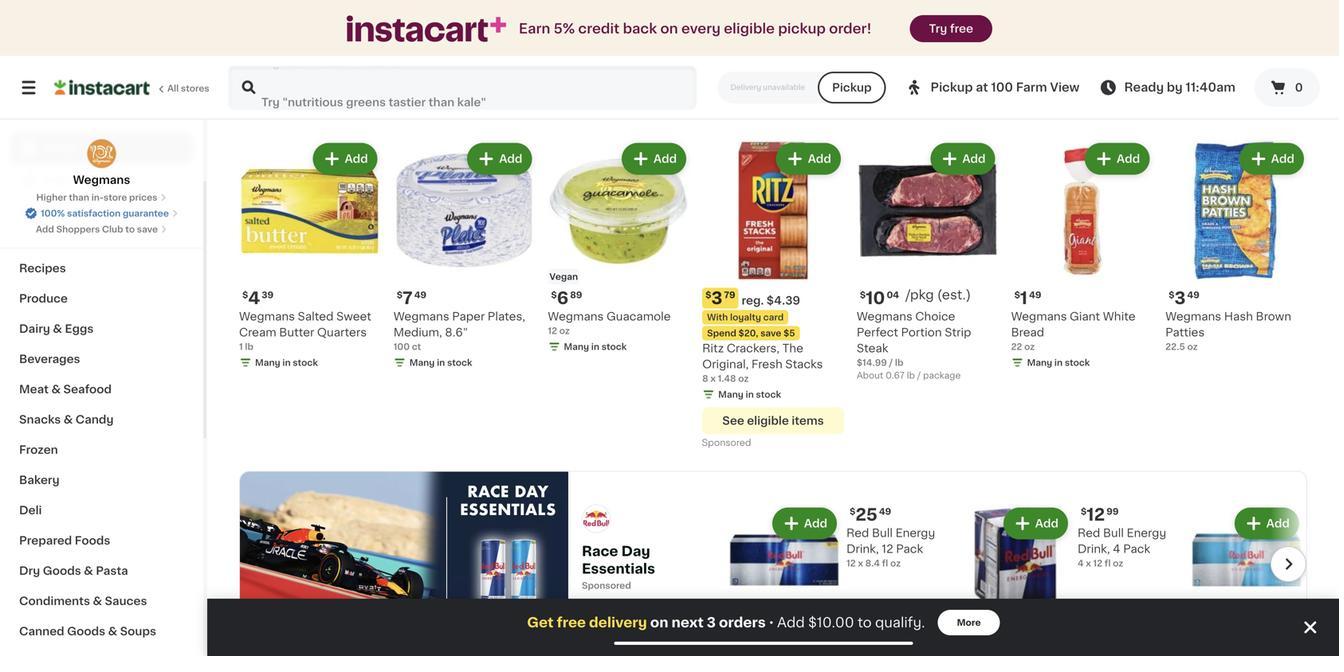 Task type: vqa. For each thing, say whether or not it's contained in the screenshot.


Task type: describe. For each thing, give the bounding box(es) containing it.
hash
[[1225, 311, 1253, 322]]

red bull energy drink, 12 pack 12 x 8.4 fl oz
[[847, 528, 935, 568]]

get
[[527, 617, 554, 630]]

8.6"
[[445, 327, 468, 338]]

(est.)
[[937, 289, 971, 302]]

about inside wegmans choice perfect portion strip steak $14.99 / lb about 0.67 lb / package
[[857, 371, 884, 380]]

meat & seafood
[[19, 384, 112, 395]]

prepared foods link
[[10, 526, 194, 557]]

$ for 1
[[1015, 291, 1020, 300]]

stock down butter
[[293, 359, 318, 367]]

beverages
[[19, 354, 80, 365]]

49 for 3
[[1188, 291, 1200, 300]]

delivery
[[589, 617, 647, 630]]

eligible inside button
[[747, 416, 789, 427]]

farm
[[1016, 82, 1047, 93]]

$ for 4
[[242, 291, 248, 300]]

many down cream
[[255, 359, 280, 367]]

7
[[403, 290, 413, 307]]

qualify.
[[875, 617, 925, 630]]

back
[[623, 22, 657, 35]]

more
[[957, 619, 981, 628]]

$ 10 04 /pkg (est.)
[[860, 289, 971, 307]]

it
[[70, 175, 78, 186]]

0 horizontal spatial /
[[889, 359, 893, 368]]

frozen
[[19, 445, 58, 456]]

8
[[703, 375, 709, 383]]

in-
[[91, 193, 104, 202]]

$ 7 49
[[397, 290, 427, 307]]

save inside add shoppers club to save "link"
[[137, 225, 158, 234]]

many in stock down 1 each
[[410, 24, 472, 33]]

foods
[[75, 536, 110, 547]]

buy
[[45, 175, 67, 186]]

about for about 0.42 lb each
[[857, 21, 884, 29]]

wegmans guacamole 12 oz
[[548, 311, 671, 336]]

wegmans for 6
[[548, 311, 604, 322]]

soups
[[120, 627, 156, 638]]

buy it again link
[[10, 164, 194, 196]]

stock up search field
[[447, 24, 472, 33]]

prepared
[[19, 536, 72, 547]]

& for meat
[[51, 384, 61, 395]]

in down the wegmans guacamole 12 oz
[[591, 343, 600, 352]]

1 vertical spatial 1
[[1020, 290, 1028, 307]]

sauces
[[105, 596, 147, 608]]

fl for 25
[[882, 560, 888, 568]]

$ for 6
[[551, 291, 557, 300]]

credit
[[578, 22, 620, 35]]

loyalty
[[730, 313, 761, 322]]

stock down wegmans giant white bread 22 oz
[[1065, 359, 1090, 367]]

4 down the $ 12 99
[[1078, 560, 1084, 568]]

4 inside item carousel region
[[248, 290, 260, 307]]

product group containing 10
[[857, 140, 999, 382]]

add button inside add link
[[1236, 510, 1298, 538]]

higher than in-store prices link
[[36, 191, 167, 204]]

oz inside the wegmans guacamole 12 oz
[[560, 327, 570, 336]]

drink, for 12
[[1078, 544, 1110, 555]]

goods for dry
[[43, 566, 81, 577]]

many in stock down wegmans giant white bread 22 oz
[[1027, 359, 1090, 367]]

1 sponsored badge image from the top
[[703, 36, 751, 45]]

0 horizontal spatial red bull energy drinks image
[[240, 472, 568, 657]]

fresh
[[752, 359, 783, 370]]

club
[[102, 225, 123, 234]]

sellers
[[284, 90, 344, 107]]

$10.04 per package (estimated) element
[[857, 288, 999, 309]]

next
[[672, 617, 704, 630]]

79
[[724, 291, 735, 300]]

soli
[[703, 0, 723, 4]]

12 inside the wegmans guacamole 12 oz
[[548, 327, 557, 336]]

pack for 12
[[1124, 544, 1151, 555]]

49 for 1
[[1029, 291, 1042, 300]]

with
[[707, 313, 728, 322]]

04
[[887, 291, 899, 300]]

many in stock down ct
[[410, 359, 472, 367]]

dairy
[[19, 324, 50, 335]]

in down about 0.42 lb each
[[900, 37, 908, 45]]

sweet
[[336, 311, 371, 322]]

stock down try
[[911, 37, 936, 45]]

1 horizontal spatial /
[[918, 371, 921, 380]]

nsored
[[600, 582, 631, 591]]

x for 25
[[858, 560, 863, 568]]

condiments & sauces link
[[10, 587, 194, 617]]

1 each
[[394, 8, 422, 17]]

about for about 0.82 lb each
[[548, 21, 575, 29]]

stock down 'credit'
[[602, 37, 627, 45]]

try
[[929, 23, 948, 34]]

oz inside soli organic baby spinach 4 oz
[[711, 24, 721, 33]]

day
[[622, 545, 650, 559]]

than
[[69, 193, 89, 202]]

see
[[723, 416, 744, 427]]

1 inside wegmans salted sweet cream butter quarters 1 lb
[[239, 343, 243, 352]]

Search field
[[230, 67, 696, 108]]

many down ct
[[410, 359, 435, 367]]

to inside treatment tracker modal dialog
[[858, 617, 872, 630]]

view inside popup button
[[1050, 82, 1080, 93]]

wegmans for 1
[[1011, 311, 1067, 322]]

patties
[[1166, 327, 1205, 338]]

0
[[1295, 82, 1303, 93]]

add inside treatment tracker modal dialog
[[777, 617, 805, 630]]

about 0.42 lb each
[[857, 21, 940, 29]]

brown
[[1256, 311, 1292, 322]]

wegmans for /pkg (est.)
[[857, 311, 913, 322]]

•
[[769, 617, 774, 630]]

add inside "link"
[[36, 225, 54, 234]]

many down 1 each
[[410, 24, 435, 33]]

ritz
[[703, 343, 724, 354]]

save inside $ 3 79 reg. $4.39 with loyalty card spend $20, save $5 ritz crackers, the original, fresh stacks 8 x 1.48 oz
[[761, 329, 782, 338]]

see eligible items
[[723, 416, 824, 427]]

$ 25 49
[[850, 507, 892, 524]]

orders
[[719, 617, 766, 630]]

3 inside treatment tracker modal dialog
[[707, 617, 716, 630]]

many in stock down 1.48 on the bottom of page
[[718, 391, 781, 399]]

pickup button
[[818, 72, 886, 104]]

wegmans logo image
[[87, 139, 117, 169]]

ct
[[412, 343, 421, 352]]

1 vertical spatial all
[[606, 614, 617, 623]]

portion
[[901, 327, 942, 338]]

add inside button
[[1267, 518, 1290, 530]]

lb right 0.82
[[599, 21, 607, 29]]

deli
[[19, 505, 42, 517]]

0 vertical spatial on
[[661, 22, 678, 35]]

many in stock down 'credit'
[[564, 37, 627, 45]]

eggs
[[65, 324, 94, 335]]

22
[[1011, 343, 1022, 352]]

in down butter
[[283, 359, 291, 367]]

pickup for pickup
[[832, 82, 872, 93]]

in down wegmans giant white bread 22 oz
[[1055, 359, 1063, 367]]

$20,
[[739, 329, 759, 338]]

x inside $ 3 79 reg. $4.39 with loyalty card spend $20, save $5 ritz crackers, the original, fresh stacks 8 x 1.48 oz
[[711, 375, 716, 383]]

0 vertical spatial 1
[[394, 8, 397, 17]]

red for 25
[[847, 528, 869, 539]]

plates,
[[488, 311, 525, 322]]

product group containing 4
[[239, 140, 381, 373]]

earn 5% credit back on every eligible pickup order!
[[519, 22, 872, 35]]

stock down 8.6"
[[447, 359, 472, 367]]

8.4
[[866, 560, 880, 568]]

energy for 12
[[1127, 528, 1167, 539]]

in down 8.6"
[[437, 359, 445, 367]]

canned
[[19, 627, 64, 638]]

$ 4 39
[[242, 290, 274, 307]]

in down 'credit'
[[591, 37, 600, 45]]

deli link
[[10, 496, 194, 526]]

organic
[[726, 0, 770, 4]]

card
[[764, 313, 784, 322]]

3 for $ 3 79 reg. $4.39 with loyalty card spend $20, save $5 ritz crackers, the original, fresh stacks 8 x 1.48 oz
[[712, 290, 723, 307]]

wegmans up higher than in-store prices link
[[73, 175, 130, 186]]

$ 3 79 reg. $4.39 with loyalty card spend $20, save $5 ritz crackers, the original, fresh stacks 8 x 1.48 oz
[[703, 290, 823, 383]]

seafood
[[63, 384, 112, 395]]

cream
[[239, 327, 276, 338]]

4 down 99
[[1113, 544, 1121, 555]]

& left soups in the left bottom of the page
[[108, 627, 117, 638]]

many down the wegmans guacamole 12 oz
[[564, 343, 589, 352]]

$ 1 49
[[1015, 290, 1042, 307]]

condiments
[[19, 596, 90, 608]]

12 left 8.4
[[847, 560, 856, 568]]

about 0.82 lb each
[[548, 21, 631, 29]]

snacks & candy
[[19, 415, 114, 426]]

spinach
[[703, 8, 748, 19]]

bull for 12
[[1103, 528, 1124, 539]]

product group containing 6
[[548, 140, 690, 357]]

store
[[104, 193, 127, 202]]

fl for 12
[[1105, 560, 1111, 568]]

wegmans link
[[73, 139, 130, 188]]

1 horizontal spatial red bull energy drinks image
[[582, 505, 611, 534]]

12 inside red bull energy drink, 4 pack 4 x 12 fl oz
[[1094, 560, 1103, 568]]

stock down the wegmans guacamole 12 oz
[[602, 343, 627, 352]]

$ 6 89
[[551, 290, 582, 307]]

& for condiments
[[93, 596, 102, 608]]



Task type: locate. For each thing, give the bounding box(es) containing it.
$ for 7
[[397, 291, 403, 300]]

oz right 22 at the bottom right of page
[[1025, 343, 1035, 352]]

0 horizontal spatial fl
[[882, 560, 888, 568]]

2 vertical spatial 1
[[239, 343, 243, 352]]

0 horizontal spatial to
[[125, 225, 135, 234]]

shoppers
[[56, 225, 100, 234]]

pickup down order!
[[832, 82, 872, 93]]

strip
[[945, 327, 971, 338]]

wegmans inside wegmans hash brown patties 22.5 oz
[[1166, 311, 1222, 322]]

49 right 7
[[414, 291, 427, 300]]

$5
[[784, 329, 795, 338]]

100 left ct
[[394, 343, 410, 352]]

free inside treatment tracker modal dialog
[[557, 617, 586, 630]]

2 fl from the left
[[1105, 560, 1111, 568]]

& for dairy
[[53, 324, 62, 335]]

$10.00
[[808, 617, 854, 630]]

ready by 11:40am
[[1125, 82, 1236, 93]]

1 horizontal spatial bull
[[1103, 528, 1124, 539]]

best sellers
[[239, 90, 344, 107]]

crackers,
[[727, 343, 780, 354]]

higher than in-store prices
[[36, 193, 157, 202]]

more button
[[938, 611, 1000, 636]]

ready by 11:40am link
[[1099, 78, 1236, 97]]

pickup left "at"
[[931, 82, 973, 93]]

0 horizontal spatial bull
[[872, 528, 893, 539]]

wegmans up "medium,"
[[394, 311, 449, 322]]

$ inside $ 1 49
[[1015, 291, 1020, 300]]

12 down $ 25 49
[[882, 544, 894, 555]]

product group containing 7
[[394, 140, 535, 373]]

0 horizontal spatial red
[[847, 528, 869, 539]]

$ up the bread at the right
[[1015, 291, 1020, 300]]

$ left 79
[[706, 291, 712, 300]]

bakery
[[19, 475, 59, 486]]

49 inside $ 25 49
[[879, 508, 892, 516]]

pack
[[896, 544, 923, 555], [1124, 544, 1151, 555]]

pickup for pickup at 100 farm view
[[931, 82, 973, 93]]

energy inside red bull energy drink, 12 pack 12 x 8.4 fl oz
[[896, 528, 935, 539]]

12 down 6 at the top left of page
[[548, 327, 557, 336]]

$ inside the $ 10 04 /pkg (est.)
[[860, 291, 866, 300]]

oz down the $ 12 99
[[1113, 560, 1124, 568]]

25
[[856, 507, 878, 524]]

1 vertical spatial to
[[858, 617, 872, 630]]

oz down spinach
[[711, 24, 721, 33]]

stock
[[447, 24, 472, 33], [602, 37, 627, 45], [911, 37, 936, 45], [602, 343, 627, 352], [293, 359, 318, 367], [447, 359, 472, 367], [1065, 359, 1090, 367], [756, 391, 781, 399]]

free right get
[[557, 617, 586, 630]]

many in stock down about 0.42 lb each
[[873, 37, 936, 45]]

& left the candy
[[64, 415, 73, 426]]

100 inside pickup at 100 farm view popup button
[[991, 82, 1013, 93]]

pasta
[[96, 566, 128, 577]]

earn
[[519, 22, 550, 35]]

wegmans giant white bread 22 oz
[[1011, 311, 1136, 352]]

1 horizontal spatial 100
[[991, 82, 1013, 93]]

49 inside $ 1 49
[[1029, 291, 1042, 300]]

0 vertical spatial all
[[167, 84, 179, 93]]

to right the 'club'
[[125, 225, 135, 234]]

drink, for 25
[[847, 544, 879, 555]]

each for about 0.42 lb each
[[918, 21, 940, 29]]

get free delivery on next 3 orders • add $10.00 to qualify.
[[527, 617, 925, 630]]

drink, up 8.4
[[847, 544, 879, 555]]

view right farm
[[1050, 82, 1080, 93]]

x for 12
[[1086, 560, 1091, 568]]

2 sponsored badge image from the top
[[703, 439, 751, 448]]

3 inside $ 3 79 reg. $4.39 with loyalty card spend $20, save $5 ritz crackers, the original, fresh stacks 8 x 1.48 oz
[[712, 290, 723, 307]]

pickup at 100 farm view
[[931, 82, 1080, 93]]

$ inside the $ 12 99
[[1081, 508, 1087, 516]]

1 horizontal spatial x
[[858, 560, 863, 568]]

x inside red bull energy drink, 4 pack 4 x 12 fl oz
[[1086, 560, 1091, 568]]

0 horizontal spatial 100
[[394, 343, 410, 352]]

white
[[1103, 311, 1136, 322]]

many in stock down butter
[[255, 359, 318, 367]]

& left pasta
[[84, 566, 93, 577]]

eligible down organic
[[724, 22, 775, 35]]

None search field
[[228, 65, 697, 110]]

drink, inside red bull energy drink, 12 pack 12 x 8.4 fl oz
[[847, 544, 879, 555]]

red bull energy drink, 4 pack 4 x 12 fl oz
[[1078, 528, 1167, 568]]

0 vertical spatial save
[[137, 225, 158, 234]]

1 vertical spatial 100
[[394, 343, 410, 352]]

energy for 25
[[896, 528, 935, 539]]

3 right next
[[707, 617, 716, 630]]

$ inside the $ 6 89
[[551, 291, 557, 300]]

pack inside red bull energy drink, 12 pack 12 x 8.4 fl oz
[[896, 544, 923, 555]]

1 horizontal spatial view
[[1050, 82, 1080, 93]]

oz down 6 at the top left of page
[[560, 327, 570, 336]]

free
[[950, 23, 974, 34], [557, 617, 586, 630]]

0 horizontal spatial all
[[167, 84, 179, 93]]

in up search field
[[437, 24, 445, 33]]

0 horizontal spatial pack
[[896, 544, 923, 555]]

1 fl from the left
[[882, 560, 888, 568]]

lb inside wegmans salted sweet cream butter quarters 1 lb
[[245, 343, 254, 352]]

1 horizontal spatial each
[[609, 21, 631, 29]]

race day essentials spo nsored
[[582, 545, 655, 591]]

0 horizontal spatial pickup
[[832, 82, 872, 93]]

item carousel region
[[239, 83, 1308, 459]]

essentials
[[582, 563, 655, 576]]

$ up "medium,"
[[397, 291, 403, 300]]

snacks
[[19, 415, 61, 426]]

$ 3 49
[[1169, 290, 1200, 307]]

fl down the $ 12 99
[[1105, 560, 1111, 568]]

red inside red bull energy drink, 12 pack 12 x 8.4 fl oz
[[847, 528, 869, 539]]

1 vertical spatial save
[[761, 329, 782, 338]]

free for try
[[950, 23, 974, 34]]

medium,
[[394, 327, 442, 338]]

on left next
[[650, 617, 669, 630]]

wegmans
[[73, 175, 130, 186], [239, 311, 295, 322], [394, 311, 449, 322], [1011, 311, 1067, 322], [548, 311, 604, 322], [857, 311, 913, 322], [1166, 311, 1222, 322]]

oz down patties
[[1188, 343, 1198, 352]]

1 vertical spatial goods
[[67, 627, 105, 638]]

view all
[[582, 614, 617, 623]]

oz inside red bull energy drink, 12 pack 12 x 8.4 fl oz
[[891, 560, 901, 568]]

0 vertical spatial goods
[[43, 566, 81, 577]]

$ for 25
[[850, 508, 856, 516]]

bull for 25
[[872, 528, 893, 539]]

wegmans inside wegmans giant white bread 22 oz
[[1011, 311, 1067, 322]]

condiments & sauces
[[19, 596, 147, 608]]

& for snacks
[[64, 415, 73, 426]]

1 vertical spatial free
[[557, 617, 586, 630]]

1 horizontal spatial red
[[1078, 528, 1101, 539]]

wegmans up cream
[[239, 311, 295, 322]]

49 right 25
[[879, 508, 892, 516]]

6
[[557, 290, 569, 307]]

free right try
[[950, 23, 974, 34]]

1 horizontal spatial pack
[[1124, 544, 1151, 555]]

drink, inside red bull energy drink, 4 pack 4 x 12 fl oz
[[1078, 544, 1110, 555]]

/ up 0.67
[[889, 359, 893, 368]]

red for 12
[[1078, 528, 1101, 539]]

see eligible items button
[[703, 408, 844, 435]]

x right 8
[[711, 375, 716, 383]]

red down the $ 12 99
[[1078, 528, 1101, 539]]

energy inside red bull energy drink, 4 pack 4 x 12 fl oz
[[1127, 528, 1167, 539]]

0 horizontal spatial each
[[400, 8, 422, 17]]

x inside red bull energy drink, 12 pack 12 x 8.4 fl oz
[[858, 560, 863, 568]]

wegmans inside the wegmans guacamole 12 oz
[[548, 311, 604, 322]]

$4.39
[[767, 295, 800, 307]]

0 vertical spatial sponsored badge image
[[703, 36, 751, 45]]

fl inside red bull energy drink, 4 pack 4 x 12 fl oz
[[1105, 560, 1111, 568]]

3 for $ 3 49
[[1175, 290, 1186, 307]]

bull
[[872, 528, 893, 539], [1103, 528, 1124, 539]]

1 vertical spatial sponsored badge image
[[703, 439, 751, 448]]

x left 8.4
[[858, 560, 863, 568]]

all left the stores
[[167, 84, 179, 93]]

wegmans inside wegmans paper plates, medium,  8.6" 100 ct
[[394, 311, 449, 322]]

many in stock
[[410, 24, 472, 33], [564, 37, 627, 45], [873, 37, 936, 45], [564, 343, 627, 352], [255, 359, 318, 367], [410, 359, 472, 367], [1027, 359, 1090, 367], [718, 391, 781, 399]]

49 up patties
[[1188, 291, 1200, 300]]

12 left 99
[[1087, 507, 1105, 524]]

22.5
[[1166, 343, 1186, 352]]

sponsored badge image down see
[[703, 439, 751, 448]]

treatment tracker modal dialog
[[207, 600, 1339, 657]]

1 pack from the left
[[896, 544, 923, 555]]

product group
[[703, 0, 844, 49], [239, 140, 381, 373], [394, 140, 535, 373], [548, 140, 690, 357], [703, 140, 844, 452], [857, 140, 999, 382], [1011, 140, 1153, 373], [1166, 140, 1308, 354]]

0 vertical spatial view
[[1050, 82, 1080, 93]]

$ inside $ 3 49
[[1169, 291, 1175, 300]]

0.42
[[886, 21, 905, 29]]

race
[[582, 545, 618, 559]]

0 button
[[1255, 69, 1320, 107]]

$ for 3
[[1169, 291, 1175, 300]]

giant
[[1070, 311, 1100, 322]]

salted
[[298, 311, 334, 322]]

0 horizontal spatial 1
[[239, 343, 243, 352]]

goods for canned
[[67, 627, 105, 638]]

$ inside $ 4 39
[[242, 291, 248, 300]]

49 inside $ 3 49
[[1188, 291, 1200, 300]]

choice
[[916, 311, 956, 322]]

1 red from the left
[[847, 528, 869, 539]]

drink,
[[847, 544, 879, 555], [1078, 544, 1110, 555]]

wegmans up patties
[[1166, 311, 1222, 322]]

12
[[548, 327, 557, 336], [1087, 507, 1105, 524], [882, 544, 894, 555], [847, 560, 856, 568], [1094, 560, 1103, 568]]

goods down "prepared foods"
[[43, 566, 81, 577]]

1 horizontal spatial free
[[950, 23, 974, 34]]

guarantee
[[123, 209, 169, 218]]

1 vertical spatial eligible
[[747, 416, 789, 427]]

lb right 0.42
[[908, 21, 916, 29]]

&
[[53, 324, 62, 335], [51, 384, 61, 395], [64, 415, 73, 426], [84, 566, 93, 577], [93, 596, 102, 608], [108, 627, 117, 638]]

0 horizontal spatial energy
[[896, 528, 935, 539]]

higher
[[36, 193, 67, 202]]

wegmans up the perfect
[[857, 311, 913, 322]]

1 energy from the left
[[896, 528, 935, 539]]

about down $14.99
[[857, 371, 884, 380]]

& right meat
[[51, 384, 61, 395]]

wegmans inside wegmans salted sweet cream butter quarters 1 lb
[[239, 311, 295, 322]]

& left eggs
[[53, 324, 62, 335]]

$ for 12
[[1081, 508, 1087, 516]]

4
[[703, 24, 709, 33], [248, 290, 260, 307], [1113, 544, 1121, 555], [1078, 560, 1084, 568]]

bull down $ 25 49
[[872, 528, 893, 539]]

$ inside $ 25 49
[[850, 508, 856, 516]]

fl right 8.4
[[882, 560, 888, 568]]

all stores link
[[54, 65, 210, 110]]

sponsored badge image inside item carousel region
[[703, 439, 751, 448]]

express icon image
[[347, 15, 506, 42]]

pack inside red bull energy drink, 4 pack 4 x 12 fl oz
[[1124, 544, 1151, 555]]

on right back
[[661, 22, 678, 35]]

in down fresh
[[746, 391, 754, 399]]

sponsored badge image
[[703, 36, 751, 45], [703, 439, 751, 448]]

buy it again
[[45, 175, 112, 186]]

0.67
[[886, 371, 905, 380]]

$ up red bull energy drink, 12 pack 12 x 8.4 fl oz
[[850, 508, 856, 516]]

1 horizontal spatial save
[[761, 329, 782, 338]]

$ left 99
[[1081, 508, 1087, 516]]

oz right 8.4
[[891, 560, 901, 568]]

many in stock down the wegmans guacamole 12 oz
[[564, 343, 627, 352]]

2 energy from the left
[[1127, 528, 1167, 539]]

49 up the bread at the right
[[1029, 291, 1042, 300]]

1 horizontal spatial drink,
[[1078, 544, 1110, 555]]

1 vertical spatial on
[[650, 617, 669, 630]]

4 inside soli organic baby spinach 4 oz
[[703, 24, 709, 33]]

$ left 39
[[242, 291, 248, 300]]

pickup inside popup button
[[931, 82, 973, 93]]

wegmans for 7
[[394, 311, 449, 322]]

recipes link
[[10, 254, 194, 284]]

bull inside red bull energy drink, 12 pack 12 x 8.4 fl oz
[[872, 528, 893, 539]]

1 drink, from the left
[[847, 544, 879, 555]]

reg.
[[742, 295, 764, 307]]

canned goods & soups link
[[10, 617, 194, 647]]

$ up patties
[[1169, 291, 1175, 300]]

prices
[[129, 193, 157, 202]]

0 vertical spatial to
[[125, 225, 135, 234]]

0 vertical spatial /
[[889, 359, 893, 368]]

0 horizontal spatial x
[[711, 375, 716, 383]]

wegmans up the bread at the right
[[1011, 311, 1067, 322]]

spo
[[582, 582, 600, 591]]

oz inside red bull energy drink, 4 pack 4 x 12 fl oz
[[1113, 560, 1124, 568]]

$ inside $ 3 79 reg. $4.39 with loyalty card spend $20, save $5 ritz crackers, the original, fresh stacks 8 x 1.48 oz
[[706, 291, 712, 300]]

0 vertical spatial 100
[[991, 82, 1013, 93]]

4 left 39
[[248, 290, 260, 307]]

1 vertical spatial view
[[582, 614, 604, 623]]

each for about 0.82 lb each
[[609, 21, 631, 29]]

100 inside wegmans paper plates, medium,  8.6" 100 ct
[[394, 343, 410, 352]]

beverages link
[[10, 344, 194, 375]]

1 horizontal spatial energy
[[1127, 528, 1167, 539]]

$ left the 04
[[860, 291, 866, 300]]

wegmans down the $ 6 89
[[548, 311, 604, 322]]

many down 0.42
[[873, 37, 898, 45]]

with loyalty card price $3.79. original price $4.39. element
[[703, 288, 844, 309]]

pack for 25
[[896, 544, 923, 555]]

add
[[345, 154, 368, 165], [499, 154, 523, 165], [654, 154, 677, 165], [808, 154, 831, 165], [963, 154, 986, 165], [1117, 154, 1140, 165], [1272, 154, 1295, 165], [36, 225, 54, 234], [804, 518, 828, 530], [1036, 518, 1059, 530], [1267, 518, 1290, 530], [777, 617, 805, 630]]

pickup inside button
[[832, 82, 872, 93]]

oz inside wegmans hash brown patties 22.5 oz
[[1188, 343, 1198, 352]]

0.82
[[577, 21, 597, 29]]

about left 0.42
[[857, 21, 884, 29]]

eligible
[[724, 22, 775, 35], [747, 416, 789, 427]]

free for get
[[557, 617, 586, 630]]

wegmans choice perfect portion strip steak $14.99 / lb about 0.67 lb / package
[[857, 311, 971, 380]]

on inside treatment tracker modal dialog
[[650, 617, 669, 630]]

shop link
[[10, 132, 194, 164]]

red inside red bull energy drink, 4 pack 4 x 12 fl oz
[[1078, 528, 1101, 539]]

2 horizontal spatial 1
[[1020, 290, 1028, 307]]

$
[[242, 291, 248, 300], [397, 291, 403, 300], [706, 291, 712, 300], [1015, 291, 1020, 300], [551, 291, 557, 300], [860, 291, 866, 300], [1169, 291, 1175, 300], [850, 508, 856, 516], [1081, 508, 1087, 516]]

0 horizontal spatial drink,
[[847, 544, 879, 555]]

0 horizontal spatial save
[[137, 225, 158, 234]]

items
[[792, 416, 824, 427]]

to inside "link"
[[125, 225, 135, 234]]

best
[[239, 90, 280, 107]]

$ inside $ 7 49
[[397, 291, 403, 300]]

1 horizontal spatial pickup
[[931, 82, 973, 93]]

many
[[410, 24, 435, 33], [564, 37, 589, 45], [873, 37, 898, 45], [564, 343, 589, 352], [255, 359, 280, 367], [410, 359, 435, 367], [1027, 359, 1053, 367], [718, 391, 744, 399]]

wegmans for 4
[[239, 311, 295, 322]]

1 bull from the left
[[872, 528, 893, 539]]

oz inside wegmans giant white bread 22 oz
[[1025, 343, 1035, 352]]

service type group
[[718, 72, 886, 104]]

lists link
[[10, 196, 194, 228]]

oz inside $ 3 79 reg. $4.39 with loyalty card spend $20, save $5 ritz crackers, the original, fresh stacks 8 x 1.48 oz
[[738, 375, 749, 383]]

0 vertical spatial eligible
[[724, 22, 775, 35]]

product group containing soli organic baby spinach
[[703, 0, 844, 49]]

49 inside $ 7 49
[[414, 291, 427, 300]]

save
[[137, 225, 158, 234], [761, 329, 782, 338]]

0 horizontal spatial free
[[557, 617, 586, 630]]

0 vertical spatial free
[[950, 23, 974, 34]]

view down spo
[[582, 614, 604, 623]]

12 down the $ 12 99
[[1094, 560, 1103, 568]]

49 for 7
[[414, 291, 427, 300]]

1 vertical spatial /
[[918, 371, 921, 380]]

frozen link
[[10, 435, 194, 466]]

1 horizontal spatial 1
[[394, 8, 397, 17]]

1 horizontal spatial all
[[606, 614, 617, 623]]

$ down vegan
[[551, 291, 557, 300]]

lb down cream
[[245, 343, 254, 352]]

product group containing 1
[[1011, 140, 1153, 373]]

save down guarantee at the top left
[[137, 225, 158, 234]]

bakery link
[[10, 466, 194, 496]]

lb up 0.67
[[895, 359, 904, 368]]

49 for 25
[[879, 508, 892, 516]]

spend
[[707, 329, 737, 338]]

all down nsored at left bottom
[[606, 614, 617, 623]]

many down 5% on the top of page
[[564, 37, 589, 45]]

& left sauces on the bottom left of page
[[93, 596, 102, 608]]

2 horizontal spatial each
[[918, 21, 940, 29]]

wegmans inside wegmans choice perfect portion strip steak $14.99 / lb about 0.67 lb / package
[[857, 311, 913, 322]]

all
[[167, 84, 179, 93], [606, 614, 617, 623]]

many down 1.48 on the bottom of page
[[718, 391, 744, 399]]

/ left package
[[918, 371, 921, 380]]

lb
[[599, 21, 607, 29], [908, 21, 916, 29], [245, 343, 254, 352], [895, 359, 904, 368], [907, 371, 915, 380]]

red down 25
[[847, 528, 869, 539]]

2 red from the left
[[1078, 528, 1101, 539]]

save down card
[[761, 329, 782, 338]]

lb right 0.67
[[907, 371, 915, 380]]

about
[[548, 21, 575, 29], [857, 21, 884, 29], [857, 371, 884, 380]]

1 horizontal spatial fl
[[1105, 560, 1111, 568]]

0 horizontal spatial view
[[582, 614, 604, 623]]

100 right "at"
[[991, 82, 1013, 93]]

wegmans salted sweet cream butter quarters 1 lb
[[239, 311, 371, 352]]

2 bull from the left
[[1103, 528, 1124, 539]]

many down the bread at the right
[[1027, 359, 1053, 367]]

about left 0.82
[[548, 21, 575, 29]]

try free
[[929, 23, 974, 34]]

fl inside red bull energy drink, 12 pack 12 x 8.4 fl oz
[[882, 560, 888, 568]]

stock up see eligible items
[[756, 391, 781, 399]]

instacart logo image
[[54, 78, 150, 97]]

1.48
[[718, 375, 736, 383]]

11:40am
[[1186, 82, 1236, 93]]

bull inside red bull energy drink, 4 pack 4 x 12 fl oz
[[1103, 528, 1124, 539]]

sponsored badge image down spinach
[[703, 36, 751, 45]]

to right $10.00
[[858, 617, 872, 630]]

red bull energy drinks image
[[240, 472, 568, 657], [582, 505, 611, 534]]

$14.99
[[857, 359, 887, 368]]

2 pack from the left
[[1124, 544, 1151, 555]]

1 horizontal spatial to
[[858, 617, 872, 630]]

2 drink, from the left
[[1078, 544, 1110, 555]]

on
[[661, 22, 678, 35], [650, 617, 669, 630]]

2 horizontal spatial x
[[1086, 560, 1091, 568]]



